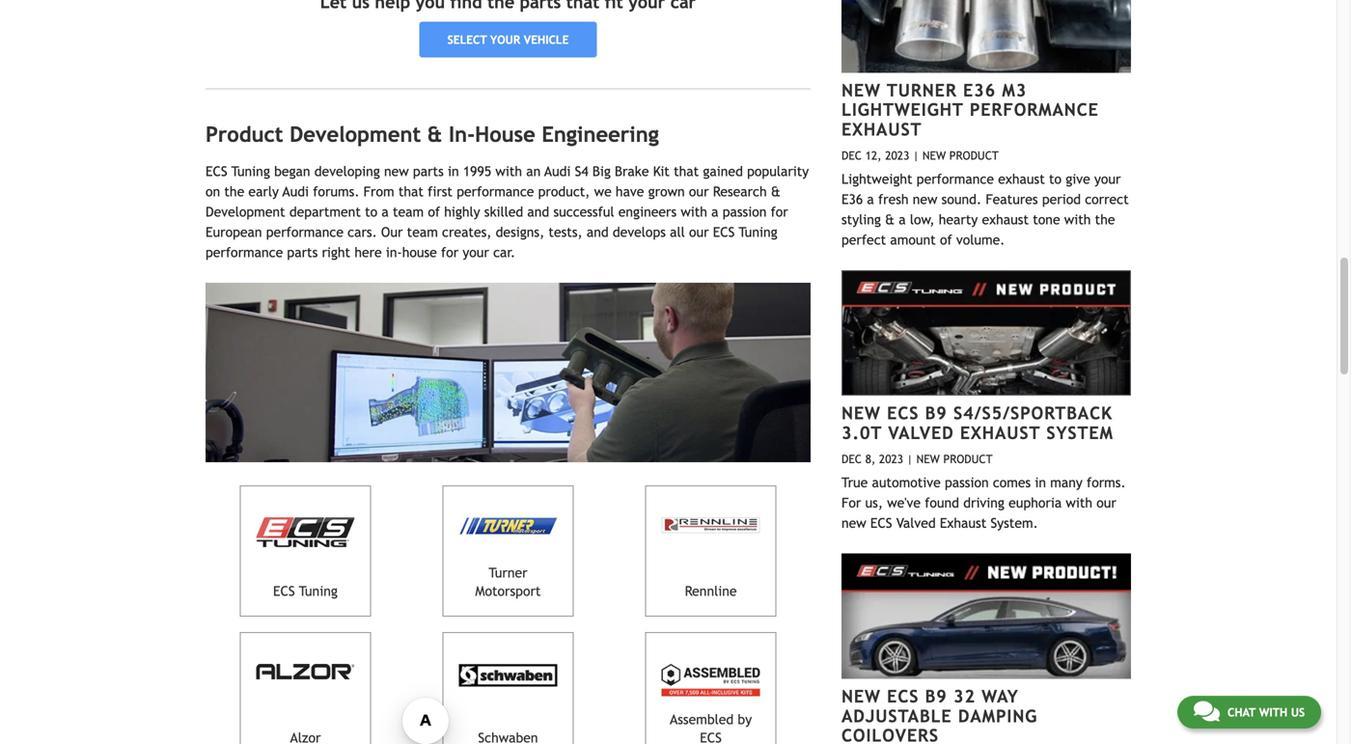 Task type: describe. For each thing, give the bounding box(es) containing it.
tuning for ecs tuning began developing new parts in 1995 with an audi s4 big brake kit that gained popularity on the early audi forums. from that first performance product, we have grown our research & development department to a team of highly skilled and successful engineers with a passion for european performance cars. our team creates, designs, tests, and develops all our ecs tuning performance parts right here in-house for your car.
[[231, 164, 270, 179]]

1 vertical spatial and
[[587, 224, 609, 240]]

1 vertical spatial our
[[689, 224, 709, 240]]

lightweight inside new turner e36 m3 lightweight performance exhaust
[[842, 99, 964, 120]]

ecs tuning
[[273, 583, 338, 599]]

new inside dec 12, 2023 | new product lightweight performance exhaust to give your e36 a fresh new sound. features period correct styling & a low, hearty exhaust tone with the perfect amount of volume.
[[913, 192, 938, 207]]

driving
[[964, 495, 1005, 511]]

creates,
[[442, 224, 492, 240]]

e36 inside new turner e36 m3 lightweight performance exhaust
[[964, 80, 996, 100]]

true
[[842, 475, 868, 490]]

system.
[[991, 516, 1039, 531]]

damping
[[959, 706, 1038, 726]]

new ecs b9 32 way adjustable damping coilovers link
[[842, 686, 1038, 744]]

new turner e36 m3 lightweight performance exhaust link
[[842, 80, 1099, 139]]

select your vehicle button
[[420, 22, 597, 57]]

1995
[[463, 164, 492, 179]]

kit
[[653, 164, 670, 179]]

with up all
[[681, 204, 708, 220]]

designs,
[[496, 224, 545, 240]]

chat with us
[[1228, 706, 1305, 719]]

ecs tuning began developing new parts in 1995 with an audi s4 big brake kit that gained popularity on the early audi forums. from that first performance product, we have grown our research & development department to a team of highly skilled and successful engineers with a passion for european performance cars. our team creates, designs, tests, and develops all our ecs tuning performance parts right here in-house for your car.
[[206, 164, 809, 260]]

product development & in-house engineering
[[206, 122, 659, 147]]

0 vertical spatial team
[[393, 204, 424, 220]]

forums.
[[313, 184, 360, 199]]

many
[[1051, 475, 1083, 490]]

1 vertical spatial parts
[[287, 245, 318, 260]]

1 vertical spatial tuning
[[739, 224, 778, 240]]

a up styling
[[867, 192, 875, 207]]

ecs inside new ecs b9 32 way adjustable damping coilovers
[[887, 686, 919, 707]]

| for 3.0t
[[907, 452, 913, 466]]

product for new
[[950, 149, 999, 162]]

have
[[616, 184, 644, 199]]

dec for new ecs b9 s4/s5/sportback 3.0t valved exhaust system
[[842, 452, 862, 466]]

found
[[925, 495, 960, 511]]

12,
[[866, 149, 882, 162]]

us,
[[866, 495, 883, 511]]

automotive
[[872, 475, 941, 490]]

2023 for turner
[[886, 149, 910, 162]]

give
[[1066, 171, 1091, 187]]

assembled
[[670, 712, 734, 727]]

gained
[[703, 164, 743, 179]]

valved inside new ecs b9 s4/s5/sportback 3.0t valved exhaust system
[[889, 423, 954, 443]]

chat
[[1228, 706, 1256, 719]]

of inside dec 12, 2023 | new product lightweight performance exhaust to give your e36 a fresh new sound. features period correct styling & a low, hearty exhaust tone with the perfect amount of volume.
[[940, 232, 953, 248]]

performance
[[970, 99, 1099, 120]]

exhaust for ecs
[[961, 423, 1041, 443]]

brake
[[615, 164, 649, 179]]

in inside dec 8, 2023 | new product true automotive passion comes in many forms. for us, we've found driving euphoria with our new ecs valved exhaust system.
[[1035, 475, 1047, 490]]

to inside dec 12, 2023 | new product lightweight performance exhaust to give your e36 a fresh new sound. features period correct styling & a low, hearty exhaust tone with the perfect amount of volume.
[[1049, 171, 1062, 187]]

correct
[[1085, 192, 1129, 207]]

big
[[593, 164, 611, 179]]

from
[[364, 184, 395, 199]]

a left low,
[[899, 212, 906, 227]]

e36 inside dec 12, 2023 | new product lightweight performance exhaust to give your e36 a fresh new sound. features period correct styling & a low, hearty exhaust tone with the perfect amount of volume.
[[842, 192, 863, 207]]

new turner e36 m3 lightweight performance exhaust
[[842, 80, 1099, 139]]

by
[[738, 712, 752, 727]]

us
[[1292, 706, 1305, 719]]

for
[[842, 495, 862, 511]]

we've
[[887, 495, 921, 511]]

an
[[526, 164, 541, 179]]

2023 for ecs
[[879, 452, 904, 466]]

your inside ecs tuning began developing new parts in 1995 with an audi s4 big brake kit that gained popularity on the early audi forums. from that first performance product, we have grown our research & development department to a team of highly skilled and successful engineers with a passion for european performance cars. our team creates, designs, tests, and develops all our ecs tuning performance parts right here in-house for your car.
[[463, 245, 489, 260]]

comes
[[993, 475, 1031, 490]]

motorsport
[[476, 583, 541, 599]]

low,
[[910, 212, 935, 227]]

new inside dec 8, 2023 | new product true automotive passion comes in many forms. for us, we've found driving euphoria with our new ecs valved exhaust system.
[[917, 452, 940, 466]]

rennline link
[[645, 486, 777, 617]]

fresh
[[879, 192, 909, 207]]

coilovers
[[842, 726, 939, 744]]

house
[[475, 122, 536, 147]]

hearty
[[939, 212, 978, 227]]

with left an
[[496, 164, 522, 179]]

first
[[428, 184, 453, 199]]

new inside new ecs b9 32 way adjustable damping coilovers
[[842, 686, 881, 707]]

highly
[[444, 204, 480, 220]]

product,
[[538, 184, 590, 199]]

assembled by ecs link
[[645, 633, 777, 744]]

exhaust for turner
[[842, 119, 922, 139]]

forms.
[[1087, 475, 1126, 490]]

assembled by ecs
[[670, 712, 752, 744]]

select your vehicle
[[448, 33, 569, 46]]

tuning for ecs tuning
[[299, 583, 338, 599]]

& inside dec 12, 2023 | new product lightweight performance exhaust to give your e36 a fresh new sound. features period correct styling & a low, hearty exhaust tone with the perfect amount of volume.
[[885, 212, 895, 227]]

dec for new turner e36 m3 lightweight performance exhaust
[[842, 149, 862, 162]]

ecs tuning engineer comparing a part to a digital prototype image
[[206, 283, 811, 463]]

new ecs b9 s4/s5/sportback 3.0t valved exhaust system link
[[842, 403, 1114, 443]]

dec 8, 2023 | new product true automotive passion comes in many forms. for us, we've found driving euphoria with our new ecs valved exhaust system.
[[842, 452, 1126, 531]]

new ecs b9 32 way adjustable damping coilovers
[[842, 686, 1038, 744]]

new ecs b9 s4/s5/sportback 3.0t valved exhaust system
[[842, 403, 1114, 443]]

right
[[322, 245, 351, 260]]

new turner e36 m3 lightweight performance exhaust image
[[842, 0, 1132, 73]]

1 vertical spatial for
[[441, 245, 459, 260]]

s4
[[575, 164, 589, 179]]

0 vertical spatial product
[[206, 122, 283, 147]]

house
[[402, 245, 437, 260]]

select
[[448, 33, 487, 46]]

development inside ecs tuning began developing new parts in 1995 with an audi s4 big brake kit that gained popularity on the early audi forums. from that first performance product, we have grown our research & development department to a team of highly skilled and successful engineers with a passion for european performance cars. our team creates, designs, tests, and develops all our ecs tuning performance parts right here in-house for your car.
[[206, 204, 285, 220]]

a down from
[[382, 204, 389, 220]]

ecs inside new ecs b9 s4/s5/sportback 3.0t valved exhaust system
[[887, 403, 919, 423]]

developing
[[315, 164, 380, 179]]

skilled
[[484, 204, 524, 220]]

on
[[206, 184, 220, 199]]

passion inside ecs tuning began developing new parts in 1995 with an audi s4 big brake kit that gained popularity on the early audi forums. from that first performance product, we have grown our research & development department to a team of highly skilled and successful engineers with a passion for european performance cars. our team creates, designs, tests, and develops all our ecs tuning performance parts right here in-house for your car.
[[723, 204, 767, 220]]

all
[[670, 224, 685, 240]]

euphoria
[[1009, 495, 1062, 511]]

ecs inside dec 8, 2023 | new product true automotive passion comes in many forms. for us, we've found driving euphoria with our new ecs valved exhaust system.
[[871, 516, 893, 531]]

develops
[[613, 224, 666, 240]]

cars.
[[348, 224, 377, 240]]

your inside dec 12, 2023 | new product lightweight performance exhaust to give your e36 a fresh new sound. features period correct styling & a low, hearty exhaust tone with the perfect amount of volume.
[[1095, 171, 1121, 187]]

grown
[[648, 184, 685, 199]]

8,
[[866, 452, 876, 466]]

successful
[[554, 204, 615, 220]]

european
[[206, 224, 262, 240]]

comments image
[[1194, 700, 1220, 723]]



Task type: vqa. For each thing, say whether or not it's contained in the screenshot.
the topmost electrical
no



Task type: locate. For each thing, give the bounding box(es) containing it.
turner motorsport link
[[443, 486, 574, 617]]

0 vertical spatial parts
[[413, 164, 444, 179]]

0 vertical spatial and
[[528, 204, 550, 220]]

product inside dec 12, 2023 | new product lightweight performance exhaust to give your e36 a fresh new sound. features period correct styling & a low, hearty exhaust tone with the perfect amount of volume.
[[950, 149, 999, 162]]

new
[[842, 403, 881, 423]]

audi up product,
[[545, 164, 571, 179]]

turner inside turner motorsport
[[489, 565, 528, 581]]

1 vertical spatial product
[[950, 149, 999, 162]]

your down creates,
[[463, 245, 489, 260]]

1 horizontal spatial new
[[842, 516, 867, 531]]

turner
[[887, 80, 957, 100], [489, 565, 528, 581]]

1 vertical spatial &
[[771, 184, 781, 199]]

s4/s5/sportback
[[954, 403, 1113, 423]]

audi down "began"
[[283, 184, 309, 199]]

0 vertical spatial b9
[[926, 403, 948, 423]]

engineers
[[619, 204, 677, 220]]

dec left 12,
[[842, 149, 862, 162]]

your up correct
[[1095, 171, 1121, 187]]

product for new
[[944, 452, 993, 466]]

passion inside dec 8, 2023 | new product true automotive passion comes in many forms. for us, we've found driving euphoria with our new ecs valved exhaust system.
[[945, 475, 989, 490]]

here
[[355, 245, 382, 260]]

sound.
[[942, 192, 982, 207]]

product
[[206, 122, 283, 147], [950, 149, 999, 162], [944, 452, 993, 466]]

| for lightweight
[[913, 149, 919, 162]]

& inside ecs tuning began developing new parts in 1995 with an audi s4 big brake kit that gained popularity on the early audi forums. from that first performance product, we have grown our research & development department to a team of highly skilled and successful engineers with a passion for european performance cars. our team creates, designs, tests, and develops all our ecs tuning performance parts right here in-house for your car.
[[771, 184, 781, 199]]

new inside dec 12, 2023 | new product lightweight performance exhaust to give your e36 a fresh new sound. features period correct styling & a low, hearty exhaust tone with the perfect amount of volume.
[[923, 149, 946, 162]]

1 vertical spatial e36
[[842, 192, 863, 207]]

your
[[490, 33, 521, 46], [1095, 171, 1121, 187], [463, 245, 489, 260]]

e36 left m3
[[964, 80, 996, 100]]

product down new ecs b9 s4/s5/sportback 3.0t valved exhaust system link
[[944, 452, 993, 466]]

amount
[[891, 232, 936, 248]]

parts up first
[[413, 164, 444, 179]]

the right 'on'
[[224, 184, 244, 199]]

1 vertical spatial exhaust
[[982, 212, 1029, 227]]

b9 inside new ecs b9 s4/s5/sportback 3.0t valved exhaust system
[[926, 403, 948, 423]]

dec 12, 2023 | new product lightweight performance exhaust to give your e36 a fresh new sound. features period correct styling & a low, hearty exhaust tone with the perfect amount of volume.
[[842, 149, 1129, 248]]

1 vertical spatial b9
[[926, 686, 948, 707]]

car.
[[493, 245, 516, 260]]

1 horizontal spatial parts
[[413, 164, 444, 179]]

ecs tuning link
[[240, 486, 371, 617]]

turner down new turner e36 m3 lightweight performance exhaust image
[[887, 80, 957, 100]]

0 vertical spatial new
[[384, 164, 409, 179]]

new inside ecs tuning began developing new parts in 1995 with an audi s4 big brake kit that gained popularity on the early audi forums. from that first performance product, we have grown our research & development department to a team of highly skilled and successful engineers with a passion for european performance cars. our team creates, designs, tests, and develops all our ecs tuning performance parts right here in-house for your car.
[[384, 164, 409, 179]]

early
[[249, 184, 279, 199]]

| inside dec 12, 2023 | new product lightweight performance exhaust to give your e36 a fresh new sound. features period correct styling & a low, hearty exhaust tone with the perfect amount of volume.
[[913, 149, 919, 162]]

our right all
[[689, 224, 709, 240]]

0 vertical spatial passion
[[723, 204, 767, 220]]

styling
[[842, 212, 881, 227]]

tuning
[[231, 164, 270, 179], [739, 224, 778, 240], [299, 583, 338, 599]]

a
[[867, 192, 875, 207], [382, 204, 389, 220], [712, 204, 719, 220], [899, 212, 906, 227]]

we
[[594, 184, 612, 199]]

0 vertical spatial development
[[290, 122, 421, 147]]

2 vertical spatial your
[[463, 245, 489, 260]]

new inside new turner e36 m3 lightweight performance exhaust
[[842, 80, 881, 100]]

2 vertical spatial &
[[885, 212, 895, 227]]

2023 right 12,
[[886, 149, 910, 162]]

that right kit
[[674, 164, 699, 179]]

0 vertical spatial that
[[674, 164, 699, 179]]

volume.
[[957, 232, 1005, 248]]

1 horizontal spatial &
[[771, 184, 781, 199]]

1 vertical spatial team
[[407, 224, 438, 240]]

1 vertical spatial 2023
[[879, 452, 904, 466]]

valved down we've
[[897, 516, 936, 531]]

0 vertical spatial exhaust
[[842, 119, 922, 139]]

1 vertical spatial turner
[[489, 565, 528, 581]]

b9 right new
[[926, 403, 948, 423]]

e36 up styling
[[842, 192, 863, 207]]

2 horizontal spatial new
[[913, 192, 938, 207]]

0 vertical spatial 2023
[[886, 149, 910, 162]]

the inside dec 12, 2023 | new product lightweight performance exhaust to give your e36 a fresh new sound. features period correct styling & a low, hearty exhaust tone with the perfect amount of volume.
[[1095, 212, 1116, 227]]

2 vertical spatial new
[[842, 516, 867, 531]]

2023 inside dec 12, 2023 | new product lightweight performance exhaust to give your e36 a fresh new sound. features period correct styling & a low, hearty exhaust tone with the perfect amount of volume.
[[886, 149, 910, 162]]

parts
[[413, 164, 444, 179], [287, 245, 318, 260]]

dec inside dec 12, 2023 | new product lightweight performance exhaust to give your e36 a fresh new sound. features period correct styling & a low, hearty exhaust tone with the perfect amount of volume.
[[842, 149, 862, 162]]

new ecs b9 s4/s5/sportback 3.0t valved exhaust system image
[[842, 270, 1132, 396]]

passion up driving
[[945, 475, 989, 490]]

for down popularity at the top of the page
[[771, 204, 789, 220]]

& down popularity at the top of the page
[[771, 184, 781, 199]]

1 vertical spatial the
[[1095, 212, 1116, 227]]

exhaust inside new ecs b9 s4/s5/sportback 3.0t valved exhaust system
[[961, 423, 1041, 443]]

0 horizontal spatial the
[[224, 184, 244, 199]]

ecs inside assembled by ecs
[[700, 730, 722, 744]]

the inside ecs tuning began developing new parts in 1995 with an audi s4 big brake kit that gained popularity on the early audi forums. from that first performance product, we have grown our research & development department to a team of highly skilled and successful engineers with a passion for european performance cars. our team creates, designs, tests, and develops all our ecs tuning performance parts right here in-house for your car.
[[224, 184, 244, 199]]

new
[[842, 80, 881, 100], [923, 149, 946, 162], [917, 452, 940, 466], [842, 686, 881, 707]]

| up automotive
[[907, 452, 913, 466]]

1 horizontal spatial turner
[[887, 80, 957, 100]]

0 horizontal spatial that
[[399, 184, 424, 199]]

performance up skilled
[[457, 184, 534, 199]]

team up our
[[393, 204, 424, 220]]

exhaust inside dec 8, 2023 | new product true automotive passion comes in many forms. for us, we've found driving euphoria with our new ecs valved exhaust system.
[[940, 516, 987, 531]]

exhaust up 12,
[[842, 119, 922, 139]]

and up designs,
[[528, 204, 550, 220]]

with inside dec 8, 2023 | new product true automotive passion comes in many forms. for us, we've found driving euphoria with our new ecs valved exhaust system.
[[1066, 495, 1093, 511]]

vehicle
[[524, 33, 569, 46]]

0 vertical spatial audi
[[545, 164, 571, 179]]

our down forms.
[[1097, 495, 1117, 511]]

ecs
[[206, 164, 227, 179], [713, 224, 735, 240], [887, 403, 919, 423], [871, 516, 893, 531], [273, 583, 295, 599], [887, 686, 919, 707], [700, 730, 722, 744]]

b9 for adjustable
[[926, 686, 948, 707]]

in-
[[386, 245, 402, 260]]

& left the 'in-'
[[428, 122, 443, 147]]

1 horizontal spatial passion
[[945, 475, 989, 490]]

began
[[274, 164, 310, 179]]

1 horizontal spatial audi
[[545, 164, 571, 179]]

dec inside dec 8, 2023 | new product true automotive passion comes in many forms. for us, we've found driving euphoria with our new ecs valved exhaust system.
[[842, 452, 862, 466]]

new up from
[[384, 164, 409, 179]]

1 vertical spatial exhaust
[[961, 423, 1041, 443]]

1 vertical spatial |
[[907, 452, 913, 466]]

2 horizontal spatial &
[[885, 212, 895, 227]]

to down from
[[365, 204, 378, 220]]

for down creates,
[[441, 245, 459, 260]]

of inside ecs tuning began developing new parts in 1995 with an audi s4 big brake kit that gained popularity on the early audi forums. from that first performance product, we have grown our research & development department to a team of highly skilled and successful engineers with a passion for european performance cars. our team creates, designs, tests, and develops all our ecs tuning performance parts right here in-house for your car.
[[428, 204, 440, 220]]

valved up automotive
[[889, 423, 954, 443]]

our down gained
[[689, 184, 709, 199]]

0 horizontal spatial parts
[[287, 245, 318, 260]]

exhaust up the features
[[999, 171, 1045, 187]]

b9 for valved
[[926, 403, 948, 423]]

0 horizontal spatial of
[[428, 204, 440, 220]]

the down correct
[[1095, 212, 1116, 227]]

in up euphoria
[[1035, 475, 1047, 490]]

e36
[[964, 80, 996, 100], [842, 192, 863, 207]]

development up the european on the left of page
[[206, 204, 285, 220]]

1 horizontal spatial your
[[490, 33, 521, 46]]

exhaust up "comes"
[[961, 423, 1041, 443]]

new up coilovers
[[842, 686, 881, 707]]

rennline
[[685, 583, 737, 599]]

0 horizontal spatial tuning
[[231, 164, 270, 179]]

a down research
[[712, 204, 719, 220]]

tests,
[[549, 224, 583, 240]]

b9 inside new ecs b9 32 way adjustable damping coilovers
[[926, 686, 948, 707]]

period
[[1043, 192, 1081, 207]]

in-
[[449, 122, 475, 147]]

0 horizontal spatial to
[[365, 204, 378, 220]]

passion
[[723, 204, 767, 220], [945, 475, 989, 490]]

product up early
[[206, 122, 283, 147]]

1 horizontal spatial and
[[587, 224, 609, 240]]

with inside dec 12, 2023 | new product lightweight performance exhaust to give your e36 a fresh new sound. features period correct styling & a low, hearty exhaust tone with the perfect amount of volume.
[[1065, 212, 1091, 227]]

team up house
[[407, 224, 438, 240]]

0 horizontal spatial passion
[[723, 204, 767, 220]]

0 vertical spatial turner
[[887, 80, 957, 100]]

development up "developing"
[[290, 122, 421, 147]]

your inside button
[[490, 33, 521, 46]]

lightweight down 12,
[[842, 171, 913, 187]]

| right 12,
[[913, 149, 919, 162]]

your right select
[[490, 33, 521, 46]]

our inside dec 8, 2023 | new product true automotive passion comes in many forms. for us, we've found driving euphoria with our new ecs valved exhaust system.
[[1097, 495, 1117, 511]]

2023 inside dec 8, 2023 | new product true automotive passion comes in many forms. for us, we've found driving euphoria with our new ecs valved exhaust system.
[[879, 452, 904, 466]]

0 horizontal spatial new
[[384, 164, 409, 179]]

exhaust down driving
[[940, 516, 987, 531]]

0 horizontal spatial your
[[463, 245, 489, 260]]

new up automotive
[[917, 452, 940, 466]]

0 vertical spatial lightweight
[[842, 99, 964, 120]]

1 dec from the top
[[842, 149, 862, 162]]

new ecs b9 32 way adjustable damping coilovers image
[[842, 554, 1132, 679]]

performance down the department
[[266, 224, 344, 240]]

1 vertical spatial dec
[[842, 452, 862, 466]]

1 horizontal spatial the
[[1095, 212, 1116, 227]]

1 horizontal spatial development
[[290, 122, 421, 147]]

of down first
[[428, 204, 440, 220]]

dec left 8,
[[842, 452, 862, 466]]

way
[[982, 686, 1019, 707]]

0 vertical spatial of
[[428, 204, 440, 220]]

1 b9 from the top
[[926, 403, 948, 423]]

new inside dec 8, 2023 | new product true automotive passion comes in many forms. for us, we've found driving euphoria with our new ecs valved exhaust system.
[[842, 516, 867, 531]]

0 horizontal spatial for
[[441, 245, 459, 260]]

2023 right 8,
[[879, 452, 904, 466]]

0 vertical spatial your
[[490, 33, 521, 46]]

and
[[528, 204, 550, 220], [587, 224, 609, 240]]

of down hearty
[[940, 232, 953, 248]]

1 lightweight from the top
[[842, 99, 964, 120]]

popularity
[[747, 164, 809, 179]]

exhaust down the features
[[982, 212, 1029, 227]]

to inside ecs tuning began developing new parts in 1995 with an audi s4 big brake kit that gained popularity on the early audi forums. from that first performance product, we have grown our research & development department to a team of highly skilled and successful engineers with a passion for european performance cars. our team creates, designs, tests, and develops all our ecs tuning performance parts right here in-house for your car.
[[365, 204, 378, 220]]

2 vertical spatial tuning
[[299, 583, 338, 599]]

new down for
[[842, 516, 867, 531]]

1 vertical spatial new
[[913, 192, 938, 207]]

1 horizontal spatial to
[[1049, 171, 1062, 187]]

3.0t
[[842, 423, 883, 443]]

1 horizontal spatial in
[[1035, 475, 1047, 490]]

| inside dec 8, 2023 | new product true automotive passion comes in many forms. for us, we've found driving euphoria with our new ecs valved exhaust system.
[[907, 452, 913, 466]]

product inside dec 8, 2023 | new product true automotive passion comes in many forms. for us, we've found driving euphoria with our new ecs valved exhaust system.
[[944, 452, 993, 466]]

parts left right on the left
[[287, 245, 318, 260]]

exhaust
[[842, 119, 922, 139], [961, 423, 1041, 443], [940, 516, 987, 531]]

0 vertical spatial tuning
[[231, 164, 270, 179]]

tone
[[1033, 212, 1061, 227]]

0 vertical spatial for
[[771, 204, 789, 220]]

2 horizontal spatial your
[[1095, 171, 1121, 187]]

in
[[448, 164, 459, 179], [1035, 475, 1047, 490]]

1 horizontal spatial that
[[674, 164, 699, 179]]

with left us
[[1260, 706, 1288, 719]]

0 vertical spatial in
[[448, 164, 459, 179]]

0 vertical spatial exhaust
[[999, 171, 1045, 187]]

b9
[[926, 403, 948, 423], [926, 686, 948, 707]]

0 vertical spatial |
[[913, 149, 919, 162]]

2 vertical spatial our
[[1097, 495, 1117, 511]]

m3
[[1003, 80, 1027, 100]]

0 horizontal spatial audi
[[283, 184, 309, 199]]

&
[[428, 122, 443, 147], [771, 184, 781, 199], [885, 212, 895, 227]]

passion down research
[[723, 204, 767, 220]]

with down period
[[1065, 212, 1091, 227]]

1 vertical spatial audi
[[283, 184, 309, 199]]

1 horizontal spatial for
[[771, 204, 789, 220]]

dec
[[842, 149, 862, 162], [842, 452, 862, 466]]

0 horizontal spatial development
[[206, 204, 285, 220]]

1 vertical spatial passion
[[945, 475, 989, 490]]

1 horizontal spatial tuning
[[299, 583, 338, 599]]

0 horizontal spatial &
[[428, 122, 443, 147]]

0 vertical spatial dec
[[842, 149, 862, 162]]

the
[[224, 184, 244, 199], [1095, 212, 1116, 227]]

0 vertical spatial valved
[[889, 423, 954, 443]]

performance up sound.
[[917, 171, 994, 187]]

valved inside dec 8, 2023 | new product true automotive passion comes in many forms. for us, we've found driving euphoria with our new ecs valved exhaust system.
[[897, 516, 936, 531]]

1 vertical spatial valved
[[897, 516, 936, 531]]

research
[[713, 184, 767, 199]]

32
[[954, 686, 976, 707]]

features
[[986, 192, 1038, 207]]

1 vertical spatial lightweight
[[842, 171, 913, 187]]

in left the 1995
[[448, 164, 459, 179]]

0 vertical spatial &
[[428, 122, 443, 147]]

performance inside dec 12, 2023 | new product lightweight performance exhaust to give your e36 a fresh new sound. features period correct styling & a low, hearty exhaust tone with the perfect amount of volume.
[[917, 171, 994, 187]]

2 dec from the top
[[842, 452, 862, 466]]

new up sound.
[[923, 149, 946, 162]]

0 horizontal spatial in
[[448, 164, 459, 179]]

performance down the european on the left of page
[[206, 245, 283, 260]]

0 horizontal spatial e36
[[842, 192, 863, 207]]

to up period
[[1049, 171, 1062, 187]]

adjustable
[[842, 706, 953, 726]]

in inside ecs tuning began developing new parts in 1995 with an audi s4 big brake kit that gained popularity on the early audi forums. from that first performance product, we have grown our research & development department to a team of highly skilled and successful engineers with a passion for european performance cars. our team creates, designs, tests, and develops all our ecs tuning performance parts right here in-house for your car.
[[448, 164, 459, 179]]

new up low,
[[913, 192, 938, 207]]

1 vertical spatial of
[[940, 232, 953, 248]]

0 horizontal spatial and
[[528, 204, 550, 220]]

of
[[428, 204, 440, 220], [940, 232, 953, 248]]

0 vertical spatial our
[[689, 184, 709, 199]]

with down many on the right of the page
[[1066, 495, 1093, 511]]

0 vertical spatial to
[[1049, 171, 1062, 187]]

audi
[[545, 164, 571, 179], [283, 184, 309, 199]]

1 vertical spatial to
[[365, 204, 378, 220]]

our
[[689, 184, 709, 199], [689, 224, 709, 240], [1097, 495, 1117, 511]]

exhaust inside new turner e36 m3 lightweight performance exhaust
[[842, 119, 922, 139]]

product up sound.
[[950, 149, 999, 162]]

2 b9 from the top
[[926, 686, 948, 707]]

new up 12,
[[842, 80, 881, 100]]

performance
[[917, 171, 994, 187], [457, 184, 534, 199], [266, 224, 344, 240], [206, 245, 283, 260]]

2 horizontal spatial tuning
[[739, 224, 778, 240]]

1 vertical spatial development
[[206, 204, 285, 220]]

turner inside new turner e36 m3 lightweight performance exhaust
[[887, 80, 957, 100]]

& down fresh
[[885, 212, 895, 227]]

lightweight up 12,
[[842, 99, 964, 120]]

with
[[496, 164, 522, 179], [681, 204, 708, 220], [1065, 212, 1091, 227], [1066, 495, 1093, 511], [1260, 706, 1288, 719]]

0 vertical spatial e36
[[964, 80, 996, 100]]

lightweight inside dec 12, 2023 | new product lightweight performance exhaust to give your e36 a fresh new sound. features period correct styling & a low, hearty exhaust tone with the perfect amount of volume.
[[842, 171, 913, 187]]

1 horizontal spatial e36
[[964, 80, 996, 100]]

that left first
[[399, 184, 424, 199]]

1 vertical spatial your
[[1095, 171, 1121, 187]]

2 vertical spatial exhaust
[[940, 516, 987, 531]]

0 vertical spatial the
[[224, 184, 244, 199]]

turner up motorsport
[[489, 565, 528, 581]]

engineering
[[542, 122, 659, 147]]

2 lightweight from the top
[[842, 171, 913, 187]]

and down successful at left
[[587, 224, 609, 240]]

1 vertical spatial that
[[399, 184, 424, 199]]

0 horizontal spatial turner
[[489, 565, 528, 581]]

chat with us link
[[1178, 696, 1322, 729]]

system
[[1047, 423, 1114, 443]]

2 vertical spatial product
[[944, 452, 993, 466]]

valved
[[889, 423, 954, 443], [897, 516, 936, 531]]

our
[[381, 224, 403, 240]]

1 horizontal spatial of
[[940, 232, 953, 248]]

with inside chat with us link
[[1260, 706, 1288, 719]]

b9 left 32
[[926, 686, 948, 707]]



